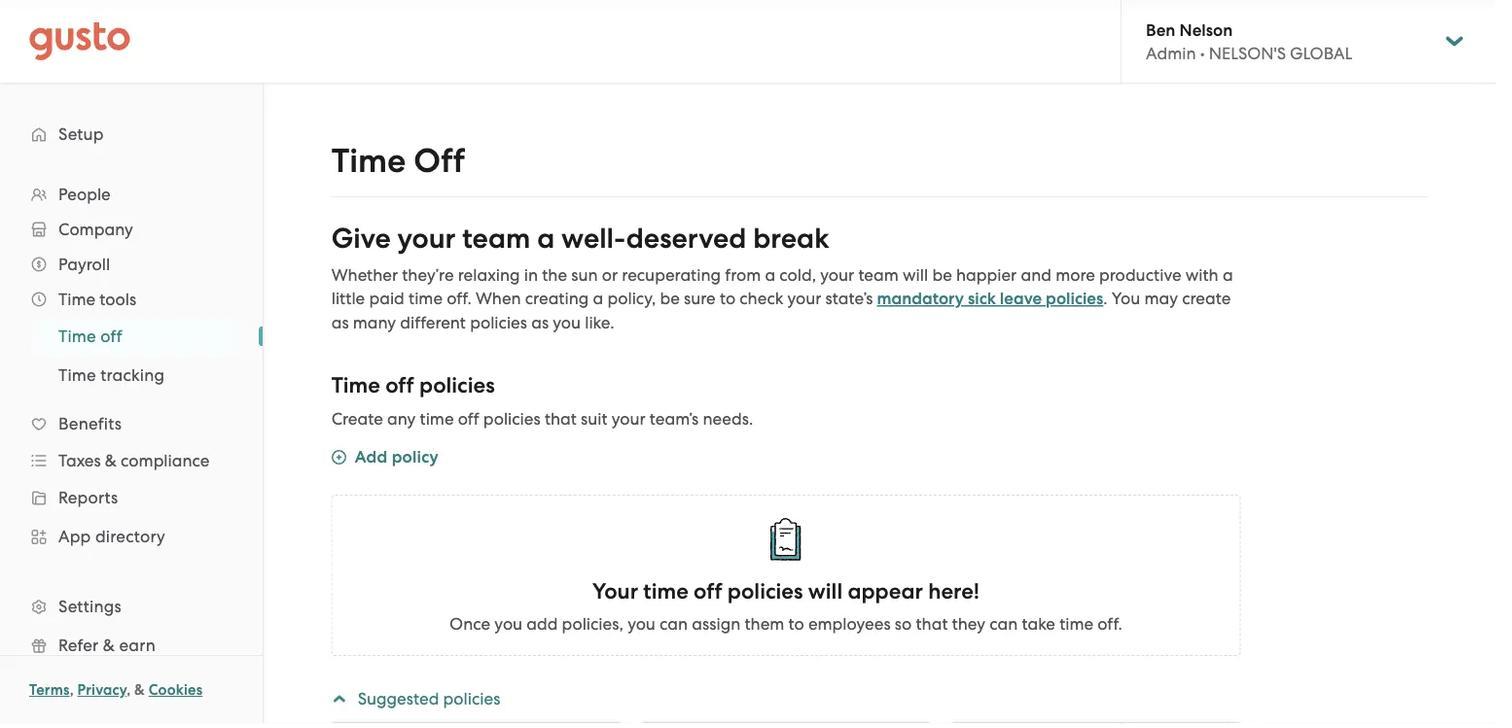 Task type: vqa. For each thing, say whether or not it's contained in the screenshot.
Time off policies's Time
yes



Task type: describe. For each thing, give the bounding box(es) containing it.
team's
[[650, 409, 699, 429]]

so
[[895, 615, 912, 634]]

1 can from the left
[[660, 615, 688, 634]]

2 as from the left
[[531, 313, 549, 332]]

policies inside tab
[[443, 690, 501, 709]]

2 can from the left
[[990, 615, 1018, 634]]

when
[[476, 289, 521, 308]]

settings link
[[19, 590, 243, 625]]

time for time off policies
[[331, 373, 380, 399]]

nelson's
[[1209, 44, 1286, 63]]

them
[[745, 615, 785, 634]]

terms link
[[29, 682, 70, 700]]

off inside list
[[100, 327, 122, 346]]

refer
[[58, 636, 99, 656]]

policy,
[[608, 289, 656, 308]]

1 vertical spatial off.
[[1098, 615, 1123, 634]]

a up check on the top of the page
[[765, 266, 776, 285]]

employees
[[808, 615, 891, 634]]

mandatory sick leave policies
[[877, 289, 1104, 309]]

time off
[[331, 142, 465, 181]]

time right any
[[420, 409, 454, 429]]

off up any
[[386, 373, 414, 399]]

0 horizontal spatial you
[[495, 615, 523, 634]]

time right your
[[644, 579, 689, 605]]

off. inside whether they're relaxing in the sun or recuperating from a cold, your team will be happier and more productive with a little paid time off. when creating a policy, be sure to check your state's
[[447, 289, 472, 308]]

policies inside . you may create as many different policies as you like.
[[470, 313, 527, 332]]

break
[[753, 222, 829, 255]]

. you may create as many different policies as you like.
[[331, 289, 1231, 332]]

directory
[[95, 527, 165, 547]]

time tracking
[[58, 366, 165, 385]]

create
[[331, 409, 383, 429]]

reports
[[58, 488, 118, 508]]

team inside whether they're relaxing in the sun or recuperating from a cold, your team will be happier and more productive with a little paid time off. when creating a policy, be sure to check your state's
[[859, 266, 899, 285]]

many
[[353, 313, 396, 332]]

mandatory sick leave policies link
[[877, 289, 1104, 309]]

off
[[414, 142, 465, 181]]

or
[[602, 266, 618, 285]]

and
[[1021, 266, 1052, 285]]

like.
[[585, 313, 615, 332]]

whether they're relaxing in the sun or recuperating from a cold, your team will be happier and more productive with a little paid time off. when creating a policy, be sure to check your state's
[[331, 266, 1233, 308]]

1 vertical spatial be
[[660, 289, 680, 308]]

tools
[[100, 290, 136, 309]]

terms , privacy , & cookies
[[29, 682, 203, 700]]

little
[[331, 289, 365, 308]]

in
[[524, 266, 538, 285]]

arrow right image
[[328, 691, 351, 708]]

refer & earn link
[[19, 629, 243, 664]]

deserved
[[626, 222, 747, 255]]

a up the at the left of the page
[[537, 222, 555, 255]]

add policy
[[355, 448, 439, 468]]

refer & earn
[[58, 636, 156, 656]]

payroll button
[[19, 247, 243, 282]]

once
[[450, 615, 491, 634]]

your down cold,
[[788, 289, 822, 308]]

benefits
[[58, 414, 122, 434]]

people button
[[19, 177, 243, 212]]

sun
[[571, 266, 598, 285]]

module__icon___go7vc image
[[331, 450, 347, 466]]

paid
[[369, 289, 405, 308]]

app directory
[[58, 527, 165, 547]]

settings
[[58, 597, 122, 617]]

recuperating
[[622, 266, 721, 285]]

1 horizontal spatial that
[[916, 615, 948, 634]]

0 vertical spatial team
[[462, 222, 531, 255]]

policies up them
[[728, 579, 803, 605]]

reports link
[[19, 481, 243, 516]]

terms
[[29, 682, 70, 700]]

a right with
[[1223, 266, 1233, 285]]

a up like.
[[593, 289, 603, 308]]

time off policies
[[331, 373, 495, 399]]

app directory link
[[19, 520, 243, 555]]

time right the take
[[1060, 615, 1094, 634]]

assign
[[692, 615, 741, 634]]

different
[[400, 313, 466, 332]]

more
[[1056, 266, 1095, 285]]

suggested policies
[[358, 690, 501, 709]]

setup link
[[19, 117, 243, 152]]

company
[[58, 220, 133, 239]]

& for earn
[[103, 636, 115, 656]]

taxes & compliance button
[[19, 444, 243, 479]]

creating
[[525, 289, 589, 308]]

compliance
[[121, 451, 210, 471]]

1 , from the left
[[70, 682, 74, 700]]

they're
[[402, 266, 454, 285]]

your right suit
[[612, 409, 646, 429]]

with
[[1186, 266, 1219, 285]]

privacy
[[77, 682, 127, 700]]

time for time off
[[331, 142, 406, 181]]

off up 'assign'
[[694, 579, 722, 605]]



Task type: locate. For each thing, give the bounding box(es) containing it.
0 vertical spatial off.
[[447, 289, 472, 308]]

time for time tracking
[[58, 366, 96, 385]]

will
[[903, 266, 928, 285], [808, 579, 843, 605]]

0 horizontal spatial to
[[720, 289, 736, 308]]

off down time off policies on the bottom of the page
[[458, 409, 479, 429]]

0 horizontal spatial off.
[[447, 289, 472, 308]]

, down refer & earn link
[[127, 682, 131, 700]]

team up relaxing
[[462, 222, 531, 255]]

off. up different
[[447, 289, 472, 308]]

any
[[387, 409, 416, 429]]

policies,
[[562, 615, 624, 634]]

&
[[105, 451, 117, 471], [103, 636, 115, 656], [134, 682, 145, 700]]

sure
[[684, 289, 716, 308]]

relaxing
[[458, 266, 520, 285]]

to right the sure
[[720, 289, 736, 308]]

time tracking link
[[35, 358, 243, 393]]

list containing time off
[[0, 317, 263, 395]]

admin
[[1146, 44, 1196, 63]]

your
[[397, 222, 456, 255], [821, 266, 854, 285], [788, 289, 822, 308], [612, 409, 646, 429]]

& inside "dropdown button"
[[105, 451, 117, 471]]

0 vertical spatial will
[[903, 266, 928, 285]]

you down your
[[628, 615, 656, 634]]

& for compliance
[[105, 451, 117, 471]]

team up the state's
[[859, 266, 899, 285]]

cookies button
[[149, 679, 203, 703]]

your up the state's
[[821, 266, 854, 285]]

0 vertical spatial that
[[545, 409, 577, 429]]

time down the time tools at the top left of the page
[[58, 327, 96, 346]]

2 horizontal spatial you
[[628, 615, 656, 634]]

•
[[1200, 44, 1205, 63]]

1 vertical spatial &
[[103, 636, 115, 656]]

time for time off
[[58, 327, 96, 346]]

that left suit
[[545, 409, 577, 429]]

time off
[[58, 327, 122, 346]]

,
[[70, 682, 74, 700], [127, 682, 131, 700]]

will up mandatory
[[903, 266, 928, 285]]

1 horizontal spatial off.
[[1098, 615, 1123, 634]]

0 vertical spatial to
[[720, 289, 736, 308]]

needs.
[[703, 409, 753, 429]]

policies left suit
[[483, 409, 541, 429]]

well-
[[561, 222, 626, 255]]

as down the 'creating'
[[531, 313, 549, 332]]

to right them
[[789, 615, 804, 634]]

you
[[553, 313, 581, 332], [495, 615, 523, 634], [628, 615, 656, 634]]

1 vertical spatial that
[[916, 615, 948, 634]]

you down the 'creating'
[[553, 313, 581, 332]]

that right so
[[916, 615, 948, 634]]

the
[[542, 266, 567, 285]]

gusto navigation element
[[0, 84, 263, 725]]

give your team a well-deserved break
[[331, 222, 829, 255]]

1 horizontal spatial can
[[990, 615, 1018, 634]]

time down payroll
[[58, 290, 95, 309]]

& left earn
[[103, 636, 115, 656]]

policies down when
[[470, 313, 527, 332]]

a
[[537, 222, 555, 255], [765, 266, 776, 285], [1223, 266, 1233, 285], [593, 289, 603, 308]]

off. right the take
[[1098, 615, 1123, 634]]

team
[[462, 222, 531, 255], [859, 266, 899, 285]]

time up create
[[331, 373, 380, 399]]

cold,
[[780, 266, 816, 285]]

people
[[58, 185, 111, 204]]

company button
[[19, 212, 243, 247]]

they
[[952, 615, 986, 634]]

1 horizontal spatial be
[[933, 266, 952, 285]]

from
[[725, 266, 761, 285]]

0 horizontal spatial can
[[660, 615, 688, 634]]

1 horizontal spatial ,
[[127, 682, 131, 700]]

nelson
[[1180, 20, 1233, 40]]

setup
[[58, 125, 104, 144]]

time off link
[[35, 319, 243, 354]]

can right they
[[990, 615, 1018, 634]]

1 horizontal spatial to
[[789, 615, 804, 634]]

as
[[331, 313, 349, 332], [531, 313, 549, 332]]

0 vertical spatial be
[[933, 266, 952, 285]]

add policy button
[[331, 446, 439, 472]]

list containing people
[[0, 177, 263, 725]]

as down little on the top left of page
[[331, 313, 349, 332]]

off down tools
[[100, 327, 122, 346]]

to inside whether they're relaxing in the sun or recuperating from a cold, your team will be happier and more productive with a little paid time off. when creating a policy, be sure to check your state's
[[720, 289, 736, 308]]

leave
[[1000, 289, 1042, 309]]

you inside . you may create as many different policies as you like.
[[553, 313, 581, 332]]

1 horizontal spatial you
[[553, 313, 581, 332]]

suit
[[581, 409, 608, 429]]

1 horizontal spatial as
[[531, 313, 549, 332]]

take
[[1022, 615, 1056, 634]]

policies
[[1046, 289, 1104, 309], [470, 313, 527, 332], [419, 373, 495, 399], [483, 409, 541, 429], [728, 579, 803, 605], [443, 690, 501, 709]]

sick
[[968, 289, 996, 309]]

whether
[[331, 266, 398, 285]]

productive
[[1100, 266, 1182, 285]]

can left 'assign'
[[660, 615, 688, 634]]

0 horizontal spatial will
[[808, 579, 843, 605]]

be
[[933, 266, 952, 285], [660, 289, 680, 308]]

time inside dropdown button
[[58, 290, 95, 309]]

policies down more
[[1046, 289, 1104, 309]]

policies right the suggested
[[443, 690, 501, 709]]

2 list from the top
[[0, 317, 263, 395]]

create any time off policies that suit your team's needs.
[[331, 409, 753, 429]]

time tools button
[[19, 282, 243, 317]]

suggested policies tab
[[328, 676, 1241, 723]]

0 horizontal spatial ,
[[70, 682, 74, 700]]

payroll
[[58, 255, 110, 274]]

once you add policies, you can assign them to employees so that they can take time off.
[[450, 615, 1123, 634]]

tracking
[[100, 366, 165, 385]]

home image
[[29, 22, 130, 61]]

app
[[58, 527, 91, 547]]

1 horizontal spatial team
[[859, 266, 899, 285]]

1 vertical spatial to
[[789, 615, 804, 634]]

& right taxes
[[105, 451, 117, 471]]

policy
[[392, 448, 439, 468]]

give
[[331, 222, 391, 255]]

2 , from the left
[[127, 682, 131, 700]]

earn
[[119, 636, 156, 656]]

taxes
[[58, 451, 101, 471]]

will up employees on the right of the page
[[808, 579, 843, 605]]

taxes & compliance
[[58, 451, 210, 471]]

list
[[0, 177, 263, 725], [0, 317, 263, 395]]

ben nelson admin • nelson's global
[[1146, 20, 1353, 63]]

off.
[[447, 289, 472, 308], [1098, 615, 1123, 634]]

time inside whether they're relaxing in the sun or recuperating from a cold, your team will be happier and more productive with a little paid time off. when creating a policy, be sure to check your state's
[[409, 289, 443, 308]]

& left cookies button
[[134, 682, 145, 700]]

1 as from the left
[[331, 313, 349, 332]]

2 vertical spatial &
[[134, 682, 145, 700]]

to
[[720, 289, 736, 308], [789, 615, 804, 634]]

your up the they're
[[397, 222, 456, 255]]

0 horizontal spatial team
[[462, 222, 531, 255]]

ben
[[1146, 20, 1176, 40]]

time left off
[[331, 142, 406, 181]]

privacy link
[[77, 682, 127, 700]]

be up mandatory
[[933, 266, 952, 285]]

time down the they're
[[409, 289, 443, 308]]

1 vertical spatial will
[[808, 579, 843, 605]]

, left privacy at the left of the page
[[70, 682, 74, 700]]

0 horizontal spatial that
[[545, 409, 577, 429]]

your
[[593, 579, 638, 605]]

you left add
[[495, 615, 523, 634]]

be down the recuperating
[[660, 289, 680, 308]]

your time off policies will appear here!
[[593, 579, 980, 605]]

1 list from the top
[[0, 177, 263, 725]]

time down time off
[[58, 366, 96, 385]]

policies down different
[[419, 373, 495, 399]]

suggested
[[358, 690, 439, 709]]

time tools
[[58, 290, 136, 309]]

you
[[1112, 289, 1141, 308]]

cookies
[[149, 682, 203, 700]]

1 vertical spatial team
[[859, 266, 899, 285]]

0 horizontal spatial as
[[331, 313, 349, 332]]

1 horizontal spatial will
[[903, 266, 928, 285]]

will inside whether they're relaxing in the sun or recuperating from a cold, your team will be happier and more productive with a little paid time off. when creating a policy, be sure to check your state's
[[903, 266, 928, 285]]

appear
[[848, 579, 923, 605]]

create
[[1182, 289, 1231, 308]]

global
[[1290, 44, 1353, 63]]

off
[[100, 327, 122, 346], [386, 373, 414, 399], [458, 409, 479, 429], [694, 579, 722, 605]]

0 vertical spatial &
[[105, 451, 117, 471]]

may
[[1145, 289, 1178, 308]]

mandatory
[[877, 289, 964, 309]]

0 horizontal spatial be
[[660, 289, 680, 308]]

happier
[[956, 266, 1017, 285]]

add
[[355, 448, 388, 468]]

time for time tools
[[58, 290, 95, 309]]

here!
[[928, 579, 980, 605]]

benefits link
[[19, 407, 243, 442]]

time
[[331, 142, 406, 181], [58, 290, 95, 309], [58, 327, 96, 346], [58, 366, 96, 385], [331, 373, 380, 399]]



